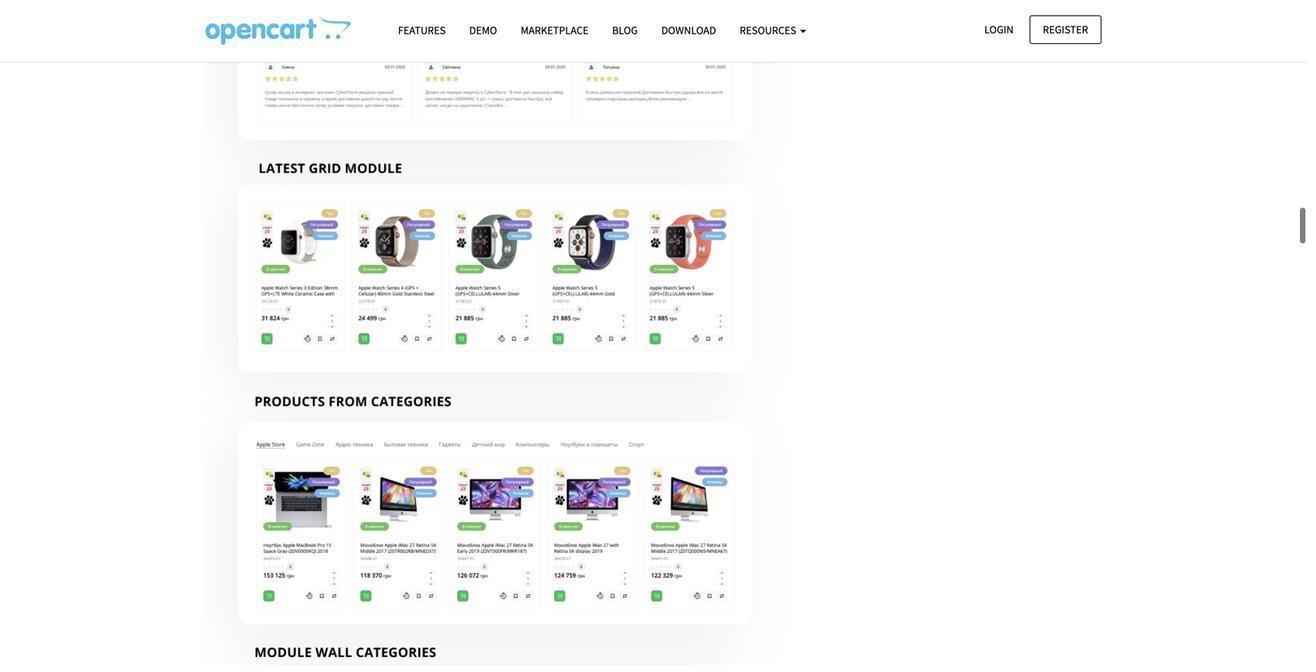 Task type: locate. For each thing, give the bounding box(es) containing it.
marketplace link
[[509, 17, 600, 44]]

login
[[984, 22, 1014, 37]]

demo link
[[457, 17, 509, 44]]

login link
[[971, 15, 1027, 44]]

register
[[1043, 22, 1088, 37]]

resources link
[[728, 17, 818, 44]]

opencart - cyberstore - advanced multipurpose opencart theme image
[[206, 17, 351, 45]]



Task type: vqa. For each thing, say whether or not it's contained in the screenshot.
Change password 'IMAGE'
no



Task type: describe. For each thing, give the bounding box(es) containing it.
features
[[398, 23, 446, 37]]

download link
[[650, 17, 728, 44]]

blog link
[[600, 17, 650, 44]]

blog
[[612, 23, 638, 37]]

demo
[[469, 23, 497, 37]]

resources
[[740, 23, 799, 37]]

download
[[661, 23, 716, 37]]

register link
[[1029, 15, 1102, 44]]

marketplace
[[521, 23, 589, 37]]

features link
[[386, 17, 457, 44]]



